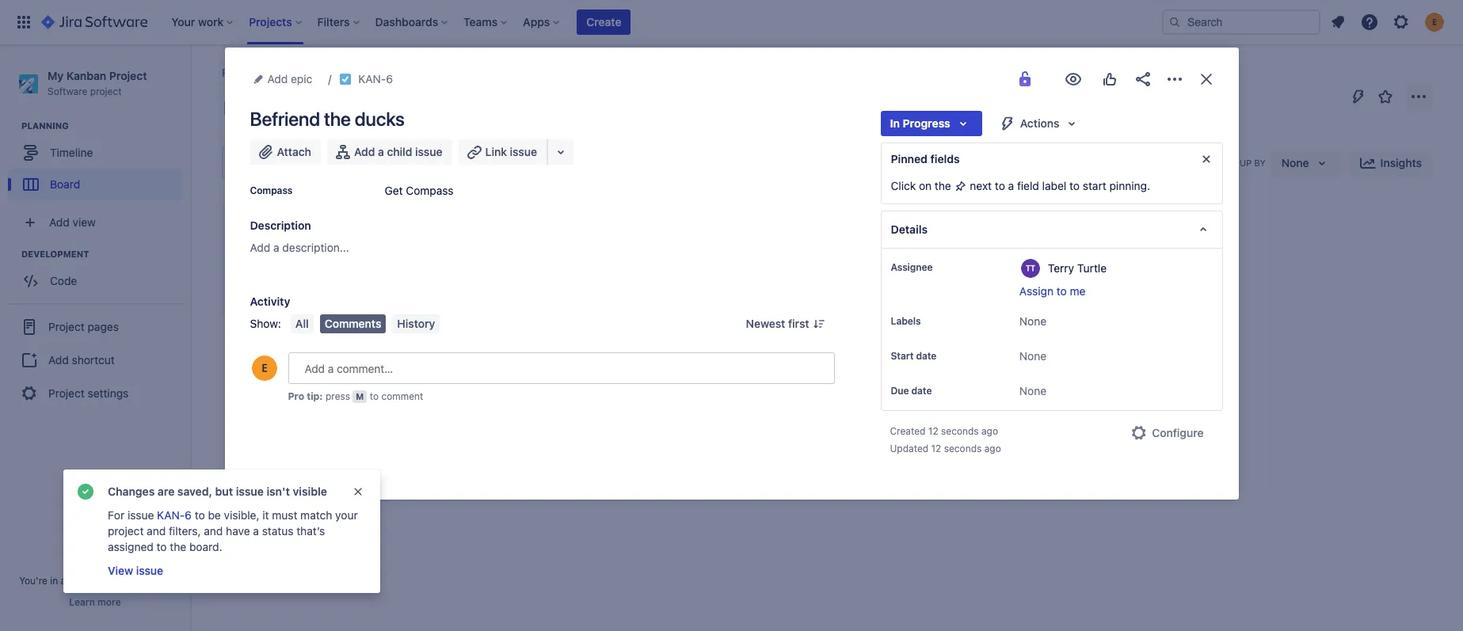 Task type: describe. For each thing, give the bounding box(es) containing it.
1 vertical spatial kan-6 link
[[157, 509, 192, 522]]

get compass
[[385, 184, 454, 197]]

field
[[1017, 179, 1040, 193]]

link issue button
[[458, 139, 548, 165]]

my for my kanban project software project
[[48, 69, 64, 82]]

updated
[[890, 443, 929, 455]]

a right in
[[61, 575, 66, 587]]

kanban for my kanban project
[[301, 66, 340, 79]]

link web pages and more image
[[552, 143, 571, 162]]

0 vertical spatial ago
[[982, 426, 999, 437]]

create button
[[577, 10, 631, 35]]

kan-6
[[358, 72, 393, 86]]

development group
[[8, 248, 189, 302]]

to
[[234, 217, 247, 229]]

my kanban project software project
[[48, 69, 147, 97]]

project pages
[[48, 320, 119, 333]]

in
[[890, 116, 900, 130]]

view issue link
[[106, 562, 165, 581]]

to inside 'assign to me' button
[[1057, 284, 1067, 298]]

epic
[[291, 72, 312, 86]]

due date
[[891, 385, 932, 397]]

must
[[272, 509, 297, 522]]

add people image
[[390, 154, 409, 173]]

to right the m
[[370, 391, 379, 403]]

none for start
[[1020, 349, 1047, 363]]

menu bar inside 'befriend the ducks' dialog
[[288, 315, 443, 334]]

me
[[1070, 284, 1086, 298]]

add shortcut button
[[6, 345, 184, 377]]

your
[[335, 509, 358, 522]]

progress
[[903, 116, 951, 130]]

project inside the to be visible, it must match your project and filters, and have a status that's assigned to the board.
[[108, 525, 144, 538]]

next to a field label to start pinning.
[[967, 179, 1151, 193]]

assign
[[1020, 284, 1054, 298]]

saved,
[[177, 485, 212, 498]]

project inside my kanban project software project
[[90, 85, 122, 97]]

assign to me
[[1020, 284, 1086, 298]]

vote options: no one has voted for this issue yet. image
[[1100, 70, 1119, 89]]

1 horizontal spatial compass
[[406, 184, 454, 197]]

star kan board image
[[1376, 87, 1395, 106]]

to left be
[[195, 509, 205, 522]]

a inside button
[[378, 145, 384, 158]]

kan- inside 'befriend the ducks' dialog
[[358, 72, 386, 86]]

issue for for issue kan-6
[[128, 509, 154, 522]]

befriend the ducks dialog
[[225, 48, 1239, 500]]

do
[[250, 217, 264, 229]]

learn more button
[[69, 597, 121, 609]]

a down description
[[273, 241, 279, 254]]

link
[[485, 145, 507, 158]]

to do
[[234, 217, 264, 229]]

insights image
[[1359, 154, 1378, 173]]

project settings
[[48, 387, 129, 400]]

in progress button
[[881, 111, 982, 136]]

isn't
[[267, 485, 290, 498]]

issue for link issue
[[510, 145, 537, 158]]

description...
[[282, 241, 349, 254]]

all button
[[291, 315, 314, 334]]

configure
[[1152, 426, 1204, 440]]

ducks
[[355, 108, 405, 130]]

in
[[50, 575, 58, 587]]

assignee
[[891, 262, 933, 273]]

add for add a description...
[[250, 241, 270, 254]]

primary element
[[10, 0, 1163, 44]]

attach button
[[250, 139, 321, 165]]

to be visible, it must match your project and filters, and have a status that's assigned to the board.
[[108, 509, 358, 554]]

start
[[1083, 179, 1107, 193]]

share image
[[1134, 70, 1153, 89]]

settings
[[88, 387, 129, 400]]

create column image
[[895, 208, 914, 227]]

Add a comment… field
[[288, 353, 835, 384]]

1 none from the top
[[1020, 315, 1047, 328]]

click
[[891, 179, 916, 193]]

befriend the ducks
[[250, 108, 405, 130]]

all
[[296, 317, 309, 330]]

project settings link
[[6, 377, 184, 411]]

to right 'assigned'
[[157, 540, 167, 554]]

fields
[[931, 152, 960, 166]]

planning
[[21, 121, 69, 131]]

add for add a child issue
[[354, 145, 375, 158]]

2 and from the left
[[204, 525, 223, 538]]

group by
[[1221, 158, 1266, 168]]

0 horizontal spatial compass
[[250, 185, 293, 197]]

start
[[891, 350, 914, 362]]

you're in a team-managed project
[[19, 575, 171, 587]]

my kanban project link
[[283, 63, 379, 82]]

6 inside 'befriend the ducks' dialog
[[386, 72, 393, 86]]

view issue
[[108, 564, 163, 578]]

issue right child
[[415, 145, 443, 158]]

copy link to issue image
[[390, 72, 403, 85]]

hide message image
[[1197, 150, 1216, 169]]

my kanban project
[[283, 66, 379, 79]]

are
[[158, 485, 175, 498]]

code
[[50, 274, 77, 287]]

label
[[1043, 179, 1067, 193]]

create banner
[[0, 0, 1464, 44]]

in progress
[[890, 116, 951, 130]]

actions
[[1020, 116, 1060, 130]]

planning group
[[8, 120, 189, 205]]

newest
[[746, 317, 786, 330]]

group containing project pages
[[6, 304, 184, 416]]

add shortcut
[[48, 353, 115, 367]]

create
[[587, 15, 622, 29]]

insights button
[[1349, 151, 1432, 176]]

search image
[[1169, 16, 1182, 29]]

development
[[21, 249, 89, 259]]

pinned fields
[[891, 152, 960, 166]]

due
[[891, 385, 909, 397]]

attach
[[277, 145, 311, 158]]

projects link
[[222, 63, 264, 82]]

history
[[397, 317, 435, 330]]



Task type: vqa. For each thing, say whether or not it's contained in the screenshot.
but
yes



Task type: locate. For each thing, give the bounding box(es) containing it.
group
[[6, 304, 184, 416]]

the down task icon
[[324, 108, 351, 130]]

for
[[108, 509, 125, 522]]

0 vertical spatial none
[[1020, 315, 1047, 328]]

1 horizontal spatial kanban
[[301, 66, 340, 79]]

pro
[[288, 391, 304, 403]]

menu bar containing all
[[288, 315, 443, 334]]

add a child issue button
[[327, 139, 452, 165]]

0 vertical spatial kan-
[[358, 72, 386, 86]]

next
[[970, 179, 992, 193]]

6 up ducks
[[386, 72, 393, 86]]

1 vertical spatial kan-
[[157, 509, 185, 522]]

kan- left copy link to issue icon
[[358, 72, 386, 86]]

kan-6 link right task icon
[[358, 70, 393, 89]]

1 vertical spatial seconds
[[944, 443, 982, 455]]

a right have
[[253, 525, 259, 538]]

compass down search this board text field
[[250, 185, 293, 197]]

kan-6 link up filters,
[[157, 509, 192, 522]]

add epic button
[[250, 70, 317, 89]]

kan-
[[358, 72, 386, 86], [157, 509, 185, 522]]

kanban inside "link"
[[301, 66, 340, 79]]

kan-6 link inside 'befriend the ducks' dialog
[[358, 70, 393, 89]]

12 right created
[[929, 426, 939, 437]]

a left field
[[1008, 179, 1014, 193]]

board
[[265, 97, 313, 119]]

changes
[[108, 485, 155, 498]]

kanban inside my kanban project software project
[[66, 69, 106, 82]]

code link
[[8, 266, 182, 297]]

the inside the to be visible, it must match your project and filters, and have a status that's assigned to the board.
[[170, 540, 186, 554]]

the
[[324, 108, 351, 130], [935, 179, 952, 193], [170, 540, 186, 554]]

1 horizontal spatial my
[[283, 66, 298, 79]]

none for due
[[1020, 384, 1047, 398]]

1 horizontal spatial kan-
[[358, 72, 386, 86]]

6 up filters,
[[185, 509, 192, 522]]

add down do in the left of the page
[[250, 241, 270, 254]]

issue up visible,
[[236, 485, 264, 498]]

be
[[208, 509, 221, 522]]

add inside group
[[48, 353, 69, 367]]

1 vertical spatial none
[[1020, 349, 1047, 363]]

but
[[215, 485, 233, 498]]

my up software at the top of page
[[48, 69, 64, 82]]

add a child issue
[[354, 145, 443, 158]]

0 vertical spatial 12
[[929, 426, 939, 437]]

click on the
[[891, 179, 955, 193]]

none
[[1020, 315, 1047, 328], [1020, 349, 1047, 363], [1020, 384, 1047, 398]]

0 vertical spatial 6
[[386, 72, 393, 86]]

assigned
[[108, 540, 154, 554]]

0 vertical spatial seconds
[[941, 426, 979, 437]]

befriend
[[250, 108, 320, 130]]

show:
[[250, 317, 281, 330]]

1 vertical spatial date
[[912, 385, 932, 397]]

pages
[[88, 320, 119, 333]]

the down filters,
[[170, 540, 186, 554]]

managed
[[95, 575, 137, 587]]

1 vertical spatial the
[[935, 179, 952, 193]]

1 vertical spatial 12
[[932, 443, 942, 455]]

visible
[[293, 485, 327, 498]]

0 horizontal spatial and
[[147, 525, 166, 538]]

0 vertical spatial kan-6 link
[[358, 70, 393, 89]]

1 horizontal spatial and
[[204, 525, 223, 538]]

project right view
[[140, 575, 171, 587]]

success image
[[76, 483, 95, 502]]

date right due
[[912, 385, 932, 397]]

kan board
[[223, 97, 313, 119]]

pro tip: press m to comment
[[288, 391, 423, 403]]

jira software image
[[41, 13, 148, 32], [41, 13, 148, 32]]

child
[[387, 145, 412, 158]]

project up 'assigned'
[[108, 525, 144, 538]]

add epic
[[267, 72, 312, 86]]

pinning.
[[1110, 179, 1151, 193]]

that's
[[297, 525, 325, 538]]

dismiss image
[[352, 486, 365, 498]]

have
[[226, 525, 250, 538]]

a left child
[[378, 145, 384, 158]]

visible,
[[224, 509, 260, 522]]

insights
[[1381, 156, 1422, 170]]

and down for issue kan-6
[[147, 525, 166, 538]]

comments
[[325, 317, 381, 330]]

activity
[[250, 295, 290, 308]]

0 horizontal spatial the
[[170, 540, 186, 554]]

add for add shortcut
[[48, 353, 69, 367]]

to left start
[[1070, 179, 1080, 193]]

project inside "link"
[[343, 66, 379, 79]]

board link
[[8, 169, 182, 201]]

my
[[283, 66, 298, 79], [48, 69, 64, 82]]

ago
[[982, 426, 999, 437], [985, 443, 1001, 455]]

1 vertical spatial project
[[108, 525, 144, 538]]

2 vertical spatial none
[[1020, 384, 1047, 398]]

my inside "link"
[[283, 66, 298, 79]]

Search this board text field
[[223, 149, 296, 177]]

details element
[[881, 211, 1223, 249]]

task image
[[339, 73, 352, 86]]

close image
[[1197, 70, 1216, 89]]

to
[[995, 179, 1005, 193], [1070, 179, 1080, 193], [1057, 284, 1067, 298], [370, 391, 379, 403], [195, 509, 205, 522], [157, 540, 167, 554]]

match
[[300, 509, 332, 522]]

compass right get
[[406, 184, 454, 197]]

m
[[356, 391, 364, 402]]

shortcut
[[72, 353, 115, 367]]

project pages link
[[6, 310, 184, 345]]

configure link
[[1121, 421, 1214, 446]]

add left the shortcut
[[48, 353, 69, 367]]

0 horizontal spatial kan-6 link
[[157, 509, 192, 522]]

terry turtle image
[[353, 151, 379, 176]]

issue right view
[[136, 564, 163, 578]]

a
[[378, 145, 384, 158], [1008, 179, 1014, 193], [273, 241, 279, 254], [253, 525, 259, 538], [61, 575, 66, 587]]

on
[[919, 179, 932, 193]]

date for start date
[[916, 350, 937, 362]]

get
[[385, 184, 403, 197]]

learn
[[69, 597, 95, 609]]

2 vertical spatial project
[[140, 575, 171, 587]]

1 horizontal spatial kan-6 link
[[358, 70, 393, 89]]

seconds right updated
[[944, 443, 982, 455]]

kan- up filters,
[[157, 509, 185, 522]]

0 horizontal spatial 6
[[185, 509, 192, 522]]

newest first
[[746, 317, 809, 330]]

1 vertical spatial 6
[[185, 509, 192, 522]]

actions image
[[1165, 70, 1184, 89]]

0 horizontal spatial kan-
[[157, 509, 185, 522]]

0 vertical spatial the
[[324, 108, 351, 130]]

for issue kan-6
[[108, 509, 192, 522]]

automations menu button icon image
[[1350, 87, 1369, 106]]

kanban
[[301, 66, 340, 79], [66, 69, 106, 82]]

add left child
[[354, 145, 375, 158]]

add a description...
[[250, 241, 349, 254]]

changes are saved, but issue isn't visible
[[108, 485, 327, 498]]

a inside the to be visible, it must match your project and filters, and have a status that's assigned to the board.
[[253, 525, 259, 538]]

my inside my kanban project software project
[[48, 69, 64, 82]]

profile image of eloisefrancis23 image
[[252, 356, 277, 381]]

issue right for
[[128, 509, 154, 522]]

kanban for my kanban project software project
[[66, 69, 106, 82]]

date right the "start"
[[916, 350, 937, 362]]

it
[[263, 509, 269, 522]]

start date
[[891, 350, 937, 362]]

team-
[[69, 575, 95, 587]]

menu bar
[[288, 315, 443, 334]]

view
[[108, 564, 133, 578]]

1 and from the left
[[147, 525, 166, 538]]

seconds
[[941, 426, 979, 437], [944, 443, 982, 455]]

date for due date
[[912, 385, 932, 397]]

first
[[788, 317, 809, 330]]

add left epic
[[267, 72, 288, 86]]

1 vertical spatial ago
[[985, 443, 1001, 455]]

issue right link
[[510, 145, 537, 158]]

newest first image
[[813, 318, 825, 330]]

project right software at the top of page
[[90, 85, 122, 97]]

actions button
[[989, 111, 1092, 136]]

kan-6 link
[[358, 70, 393, 89], [157, 509, 192, 522]]

2 horizontal spatial the
[[935, 179, 952, 193]]

my up the board
[[283, 66, 298, 79]]

0 horizontal spatial my
[[48, 69, 64, 82]]

eloisefrancis23 image
[[330, 151, 355, 176]]

software
[[48, 85, 88, 97]]

add for add epic
[[267, 72, 288, 86]]

to right next
[[995, 179, 1005, 193]]

0 vertical spatial project
[[90, 85, 122, 97]]

project inside my kanban project software project
[[109, 69, 147, 82]]

newest first button
[[737, 315, 835, 334]]

the right on
[[935, 179, 952, 193]]

my for my kanban project
[[283, 66, 298, 79]]

board.
[[189, 540, 222, 554]]

compass
[[406, 184, 454, 197], [250, 185, 293, 197]]

created
[[890, 426, 926, 437]]

and down be
[[204, 525, 223, 538]]

comment
[[382, 391, 423, 403]]

comments button
[[320, 315, 386, 334]]

timeline link
[[8, 137, 182, 169]]

seconds right created
[[941, 426, 979, 437]]

add inside dropdown button
[[267, 72, 288, 86]]

12 right updated
[[932, 443, 942, 455]]

issue for view issue
[[136, 564, 163, 578]]

2 none from the top
[[1020, 349, 1047, 363]]

more
[[98, 597, 121, 609]]

details
[[891, 223, 928, 236]]

to left me
[[1057, 284, 1067, 298]]

Search field
[[1163, 10, 1321, 35]]

watch options: you are not watching this issue, 0 people watching image
[[1064, 70, 1083, 89]]

link issue
[[485, 145, 537, 158]]

1 horizontal spatial 6
[[386, 72, 393, 86]]

kan
[[223, 97, 261, 119]]

2 vertical spatial the
[[170, 540, 186, 554]]

you're
[[19, 575, 47, 587]]

0 horizontal spatial kanban
[[66, 69, 106, 82]]

assign to me button
[[1020, 284, 1207, 300]]

1 horizontal spatial the
[[324, 108, 351, 130]]

0 vertical spatial date
[[916, 350, 937, 362]]

3 none from the top
[[1020, 384, 1047, 398]]



